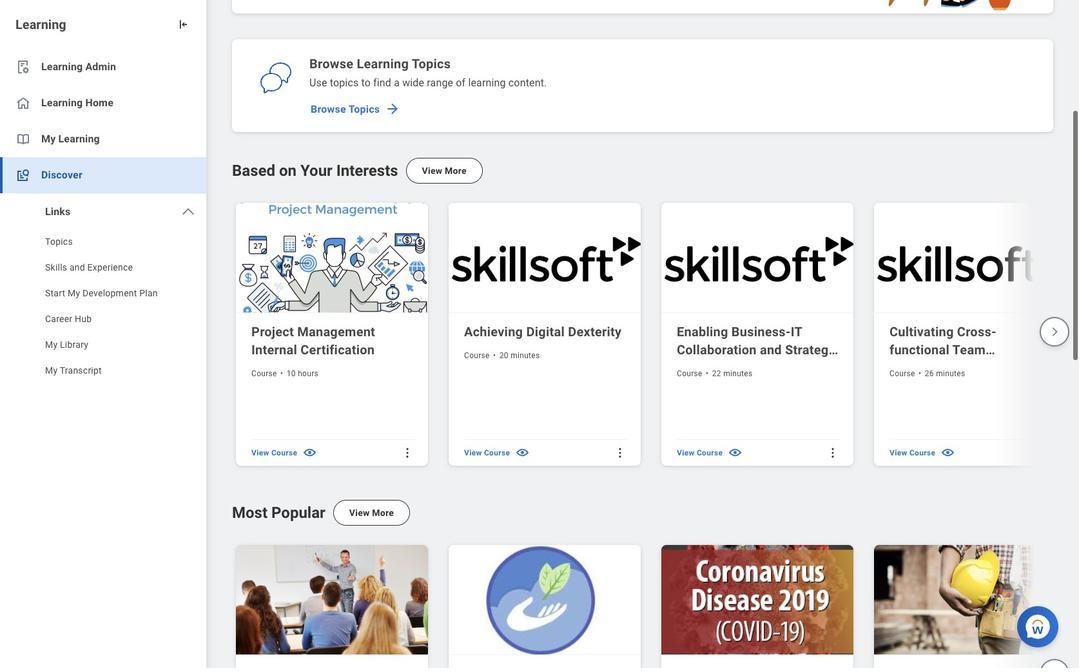 Task type: locate. For each thing, give the bounding box(es) containing it.
1 view course from the left
[[252, 449, 298, 458]]

view more
[[422, 166, 467, 176], [350, 508, 394, 519]]

topics up range
[[412, 56, 451, 72]]

based on your interests
[[232, 162, 398, 180]]

learning left the admin at left
[[41, 61, 83, 73]]

collaboration down functional
[[890, 361, 970, 376]]

minutes right 20 at the bottom left
[[511, 351, 540, 361]]

browse down use
[[311, 103, 346, 115]]

chevron right image
[[1050, 326, 1061, 338]]

most popular
[[232, 504, 326, 523]]

course
[[464, 351, 490, 361], [252, 370, 277, 379], [677, 370, 703, 379], [890, 370, 916, 379], [272, 449, 298, 458], [484, 449, 510, 458], [697, 449, 723, 458], [910, 449, 936, 458]]

visible image
[[303, 446, 318, 461], [516, 446, 530, 461], [728, 446, 743, 461], [941, 446, 956, 461]]

and inside skills and experience link
[[70, 263, 85, 273]]

1 horizontal spatial and
[[761, 342, 782, 358]]

1 vertical spatial topics
[[349, 103, 380, 115]]

minutes right 26
[[937, 370, 966, 379]]

discover link
[[0, 157, 206, 194]]

0 horizontal spatial related actions vertical image
[[614, 447, 627, 460]]

visible image for cultivating cross- functional team collaboration
[[941, 446, 956, 461]]

more for based on your interests
[[445, 166, 467, 176]]

0 horizontal spatial minutes
[[511, 351, 540, 361]]

view more for most popular
[[350, 508, 394, 519]]

minutes
[[511, 351, 540, 361], [724, 370, 753, 379], [937, 370, 966, 379]]

learning home link
[[0, 85, 206, 121]]

topics inside the "browse topics" link
[[349, 103, 380, 115]]

functional
[[890, 342, 950, 358]]

browse inside the "browse topics" link
[[311, 103, 346, 115]]

and down business-
[[761, 342, 782, 358]]

view course
[[252, 449, 298, 458], [464, 449, 510, 458], [677, 449, 723, 458], [890, 449, 936, 458]]

view more button for based on your interests
[[406, 158, 483, 184]]

2 related actions vertical image from the left
[[827, 447, 840, 460]]

arrow right image
[[385, 101, 401, 117]]

browse
[[310, 56, 354, 72], [311, 103, 346, 115]]

introduction to workday learning image
[[449, 546, 644, 656]]

1 vertical spatial view more button
[[333, 501, 410, 526]]

list containing topics
[[0, 230, 206, 385]]

10
[[287, 370, 296, 379]]

achieving digital dexterity image
[[449, 203, 644, 313]]

0 vertical spatial more
[[445, 166, 467, 176]]

0 horizontal spatial topics
[[45, 237, 73, 247]]

2 visible image from the left
[[516, 446, 530, 461]]

1 horizontal spatial view more
[[422, 166, 467, 176]]

alignment
[[677, 361, 739, 376]]

1 vertical spatial more
[[372, 508, 394, 519]]

on
[[279, 162, 297, 180]]

experience
[[87, 263, 133, 273]]

0 vertical spatial and
[[70, 263, 85, 273]]

2 view course from the left
[[464, 449, 510, 458]]

2 horizontal spatial minutes
[[937, 370, 966, 379]]

wide
[[403, 77, 425, 89]]

my left the transcript
[[45, 366, 58, 376]]

achieving
[[464, 324, 523, 340]]

view more for based on your interests
[[422, 166, 467, 176]]

collaboration
[[677, 342, 757, 358], [890, 361, 970, 376]]

0 vertical spatial view more button
[[406, 158, 483, 184]]

visible image for achieving digital dexterity
[[516, 446, 530, 461]]

learning
[[15, 17, 66, 32], [357, 56, 409, 72], [41, 61, 83, 73], [41, 97, 83, 109], [58, 133, 100, 145]]

3 view course from the left
[[677, 449, 723, 458]]

chevron up image
[[181, 204, 196, 220]]

topics inside "browse learning topics use topics to find a wide range of learning content."
[[412, 56, 451, 72]]

my
[[41, 133, 56, 145], [68, 288, 80, 299], [45, 340, 58, 350], [45, 366, 58, 376]]

0 vertical spatial topics
[[412, 56, 451, 72]]

find
[[374, 77, 392, 89]]

enabling
[[677, 324, 729, 340]]

your
[[301, 162, 333, 180]]

browse learning topics use topics to find a wide range of learning content.
[[310, 56, 547, 89]]

project management internal certification
[[252, 324, 376, 358]]

4 visible image from the left
[[941, 446, 956, 461]]

discover
[[41, 169, 82, 181]]

visible image for enabling business-it collaboration and strategic alignment
[[728, 446, 743, 461]]

book open image
[[15, 132, 31, 147]]

my for my learning
[[41, 133, 56, 145]]

start
[[45, 288, 65, 299]]

1 vertical spatial view more
[[350, 508, 394, 519]]

related actions vertical image
[[614, 447, 627, 460], [827, 447, 840, 460]]

browse topics
[[311, 103, 380, 115]]

topics down "to"
[[349, 103, 380, 115]]

next item, most popular image
[[1041, 660, 1070, 669]]

and right skills at the left top of the page
[[70, 263, 85, 273]]

use
[[310, 77, 327, 89]]

related actions vertical image
[[401, 447, 414, 460]]

minutes for digital
[[511, 351, 540, 361]]

learning
[[469, 77, 506, 89]]

1 horizontal spatial minutes
[[724, 370, 753, 379]]

0 vertical spatial collaboration
[[677, 342, 757, 358]]

1 related actions vertical image from the left
[[614, 447, 627, 460]]

minutes right 22
[[724, 370, 753, 379]]

list containing learning admin
[[0, 49, 206, 385]]

topics
[[412, 56, 451, 72], [349, 103, 380, 115], [45, 237, 73, 247]]

1 horizontal spatial related actions vertical image
[[827, 447, 840, 460]]

achieving digital dexterity link
[[464, 323, 628, 341]]

to
[[362, 77, 371, 89]]

view
[[422, 166, 443, 176], [252, 449, 269, 458], [464, 449, 482, 458], [677, 449, 695, 458], [890, 449, 908, 458], [350, 508, 370, 519]]

and
[[70, 263, 85, 273], [761, 342, 782, 358]]

0 vertical spatial view more
[[422, 166, 467, 176]]

4 view course from the left
[[890, 449, 936, 458]]

3 visible image from the left
[[728, 446, 743, 461]]

2 horizontal spatial topics
[[412, 56, 451, 72]]

1 vertical spatial and
[[761, 342, 782, 358]]

learning up report parameter image at the top left of the page
[[15, 17, 66, 32]]

browse inside "browse learning topics use topics to find a wide range of learning content."
[[310, 56, 354, 72]]

achieving digital dexterity
[[464, 324, 622, 340]]

1 vertical spatial browse
[[311, 103, 346, 115]]

view course for enabling business-it collaboration and strategic alignment
[[677, 449, 723, 458]]

1 vertical spatial collaboration
[[890, 361, 970, 376]]

26
[[926, 370, 935, 379]]

list
[[0, 49, 206, 385], [232, 199, 1080, 470], [0, 230, 206, 385], [232, 542, 1080, 669]]

cultivating cross-functional team collaboration image
[[875, 203, 1070, 313]]

career
[[45, 314, 72, 324]]

browse for learning
[[310, 56, 354, 72]]

1 horizontal spatial more
[[445, 166, 467, 176]]

team
[[953, 342, 986, 358]]

it
[[791, 324, 803, 340]]

cultivating
[[890, 324, 954, 340]]

home
[[85, 97, 114, 109]]

1 visible image from the left
[[303, 446, 318, 461]]

0 vertical spatial browse
[[310, 56, 354, 72]]

hub
[[75, 314, 92, 324]]

view for enabling business-it collaboration and strategic alignment
[[677, 449, 695, 458]]

covid-19 vaccine - what you should know image
[[662, 546, 857, 656]]

view course for achieving digital dexterity
[[464, 449, 510, 458]]

topics up skills at the left top of the page
[[45, 237, 73, 247]]

view more button
[[406, 158, 483, 184], [333, 501, 410, 526]]

my transcript
[[45, 366, 102, 376]]

list containing project management internal certification
[[232, 199, 1080, 470]]

1 horizontal spatial collaboration
[[890, 361, 970, 376]]

project management internal certification image
[[236, 203, 431, 313]]

my left library
[[45, 340, 58, 350]]

collaboration up alignment
[[677, 342, 757, 358]]

0 horizontal spatial collaboration
[[677, 342, 757, 358]]

start my development plan
[[45, 288, 158, 299]]

my right book open icon at the left top of the page
[[41, 133, 56, 145]]

my learning
[[41, 133, 100, 145]]

learning home
[[41, 97, 114, 109]]

learning up my learning
[[41, 97, 83, 109]]

hours
[[298, 370, 319, 379]]

and inside the enabling business-it collaboration and strategic alignment
[[761, 342, 782, 358]]

more
[[445, 166, 467, 176], [372, 508, 394, 519]]

1 horizontal spatial topics
[[349, 103, 380, 115]]

learning up find
[[357, 56, 409, 72]]

0 horizontal spatial view more
[[350, 508, 394, 519]]

start my development plan link
[[0, 282, 206, 308]]

0 horizontal spatial more
[[372, 508, 394, 519]]

most
[[232, 504, 268, 523]]

0 horizontal spatial and
[[70, 263, 85, 273]]

browse up topics
[[310, 56, 354, 72]]



Task type: describe. For each thing, give the bounding box(es) containing it.
minutes for business-
[[724, 370, 753, 379]]

report parameter image
[[15, 59, 31, 75]]

browse topics link
[[306, 96, 403, 122]]

development
[[83, 288, 137, 299]]

view more button for most popular
[[333, 501, 410, 526]]

links
[[45, 206, 71, 218]]

transformation import image
[[177, 18, 190, 31]]

2 vertical spatial topics
[[45, 237, 73, 247]]

enabling business-it collaboration and strategic alignment image
[[662, 203, 857, 313]]

internal
[[252, 342, 297, 358]]

skills
[[45, 263, 67, 273]]

20
[[500, 351, 509, 361]]

cultivating cross- functional team collaboration link
[[890, 323, 1054, 376]]

26 minutes
[[926, 370, 966, 379]]

related actions vertical image for achieving digital dexterity
[[614, 447, 627, 460]]

plan
[[140, 288, 158, 299]]

cultivating cross- functional team collaboration
[[890, 324, 997, 376]]

business-
[[732, 324, 791, 340]]

my for my library
[[45, 340, 58, 350]]

10 hours
[[287, 370, 319, 379]]

more for most popular
[[372, 508, 394, 519]]

a
[[394, 77, 400, 89]]

certification
[[301, 342, 375, 358]]

collaboration inside cultivating cross- functional team collaboration
[[890, 361, 970, 376]]

customer service: a key to success image
[[236, 546, 431, 656]]

management
[[298, 324, 376, 340]]

my learning link
[[0, 121, 206, 157]]

related actions vertical image for enabling business-it collaboration and strategic alignment
[[827, 447, 840, 460]]

interests
[[337, 162, 398, 180]]

learning down learning home
[[58, 133, 100, 145]]

career hub link
[[0, 308, 206, 334]]

browse for topics
[[311, 103, 346, 115]]

cross-
[[958, 324, 997, 340]]

range
[[427, 77, 454, 89]]

topics link
[[0, 230, 206, 256]]

20 minutes
[[500, 351, 540, 361]]

learning for learning home
[[41, 97, 83, 109]]

topics
[[330, 77, 359, 89]]

my right the start on the left
[[68, 288, 80, 299]]

skills and experience
[[45, 263, 133, 273]]

22
[[713, 370, 722, 379]]

of
[[456, 77, 466, 89]]

view for cultivating cross- functional team collaboration
[[890, 449, 908, 458]]

digital
[[527, 324, 565, 340]]

visible image for project management internal certification
[[303, 446, 318, 461]]

22 minutes
[[713, 370, 753, 379]]

enabling business-it collaboration and strategic alignment link
[[677, 323, 841, 376]]

learning admin
[[41, 61, 116, 73]]

home image
[[15, 95, 31, 111]]

worksite safety image
[[875, 546, 1070, 656]]

admin
[[85, 61, 116, 73]]

my library link
[[0, 334, 206, 359]]

enabling business-it collaboration and strategic alignment
[[677, 324, 840, 376]]

view for project management internal certification
[[252, 449, 269, 458]]

view course for cultivating cross- functional team collaboration
[[890, 449, 936, 458]]

learning admin link
[[0, 49, 206, 85]]

my transcript link
[[0, 359, 206, 385]]

transcript
[[60, 366, 102, 376]]

career hub
[[45, 314, 92, 324]]

my for my transcript
[[45, 366, 58, 376]]

library
[[60, 340, 88, 350]]

view for achieving digital dexterity
[[464, 449, 482, 458]]

learning for learning admin
[[41, 61, 83, 73]]

my library
[[45, 340, 88, 350]]

popular
[[272, 504, 326, 523]]

links button
[[0, 194, 206, 230]]

project management internal certification link
[[252, 323, 415, 359]]

dexterity
[[568, 324, 622, 340]]

content.
[[509, 77, 547, 89]]

skills and experience link
[[0, 256, 206, 282]]

learning inside "browse learning topics use topics to find a wide range of learning content."
[[357, 56, 409, 72]]

collaboration inside the enabling business-it collaboration and strategic alignment
[[677, 342, 757, 358]]

view course for project management internal certification
[[252, 449, 298, 458]]

learning for learning
[[15, 17, 66, 32]]

minutes for cross-
[[937, 370, 966, 379]]

project
[[252, 324, 294, 340]]

strategic
[[786, 342, 840, 358]]

based
[[232, 162, 275, 180]]



Task type: vqa. For each thing, say whether or not it's contained in the screenshot.
"Career"
yes



